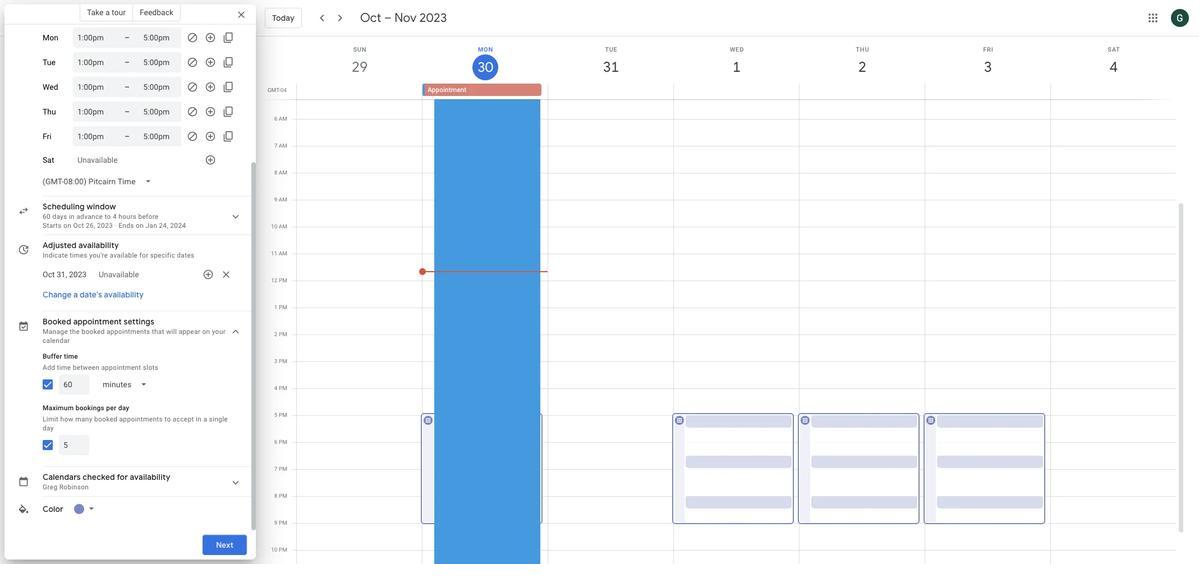 Task type: describe. For each thing, give the bounding box(es) containing it.
pm for 1 pm
[[279, 304, 287, 310]]

the
[[70, 328, 80, 336]]

7 for 7 am
[[274, 143, 277, 149]]

wed 1
[[730, 46, 744, 76]]

friday, november 3 element
[[975, 54, 1001, 80]]

0 horizontal spatial 3
[[274, 358, 278, 364]]

pm for 5 pm
[[279, 412, 287, 418]]

sunday, october 29 element
[[347, 54, 373, 80]]

oct inside scheduling window 60 days in advance to 4 hours before starts on oct 26, 2023 · ends on jan 24, 2024
[[73, 222, 84, 230]]

sun
[[353, 46, 367, 53]]

thu for thu 2
[[856, 46, 870, 53]]

9 pm
[[274, 520, 287, 526]]

2024
[[170, 222, 186, 230]]

Date text field
[[43, 268, 87, 281]]

1 horizontal spatial on
[[136, 222, 144, 230]]

12
[[271, 277, 278, 283]]

availability for date's
[[104, 290, 144, 300]]

that
[[152, 328, 164, 336]]

next
[[216, 540, 233, 550]]

1 vertical spatial time
[[57, 364, 71, 372]]

pm for 2 pm
[[279, 331, 287, 337]]

wed for wed 1
[[730, 46, 744, 53]]

availability inside "adjusted availability indicate times you're available for specific dates"
[[79, 240, 119, 250]]

available
[[110, 251, 138, 259]]

calendar
[[43, 337, 70, 345]]

9 am
[[274, 196, 287, 203]]

on inside booked appointment settings manage the booked appointments that will appear on your calendar
[[202, 328, 210, 336]]

appointment
[[428, 86, 467, 94]]

1 horizontal spatial day
[[118, 404, 129, 412]]

8 for 8 am
[[274, 169, 277, 176]]

appointments inside 'maximum bookings per day limit how many booked appointments to accept in a single day'
[[119, 415, 163, 423]]

slots
[[143, 364, 158, 372]]

sat for sat 4
[[1108, 46, 1121, 53]]

thursday, november 2 element
[[850, 54, 876, 80]]

maximum bookings per day limit how many booked appointments to accept in a single day
[[43, 404, 228, 432]]

maximum
[[43, 404, 74, 412]]

settings
[[124, 317, 154, 327]]

1 horizontal spatial 4
[[274, 385, 278, 391]]

your
[[212, 328, 226, 336]]

adjusted
[[43, 240, 77, 250]]

grid containing 29
[[260, 36, 1186, 564]]

tue for tue 31
[[605, 46, 618, 53]]

booked
[[43, 317, 71, 327]]

thu 2
[[856, 46, 870, 76]]

fri 3
[[983, 46, 994, 76]]

gmt-
[[268, 87, 280, 93]]

11 am
[[271, 250, 287, 256]]

feedback
[[140, 8, 173, 17]]

3 cell from the left
[[674, 84, 799, 97]]

times
[[70, 251, 87, 259]]

0 horizontal spatial on
[[63, 222, 71, 230]]

appointments inside booked appointment settings manage the booked appointments that will appear on your calendar
[[107, 328, 150, 336]]

gmt-04
[[268, 87, 287, 93]]

indicate
[[43, 251, 68, 259]]

greg
[[43, 483, 57, 491]]

starts
[[43, 222, 62, 230]]

next button
[[203, 531, 247, 558]]

accept
[[173, 415, 194, 423]]

ends
[[119, 222, 134, 230]]

take
[[87, 8, 104, 17]]

8 pm
[[274, 493, 287, 499]]

booked inside booked appointment settings manage the booked appointments that will appear on your calendar
[[82, 328, 105, 336]]

robinson
[[59, 483, 89, 491]]

single
[[209, 415, 228, 423]]

specific
[[150, 251, 175, 259]]

dates
[[177, 251, 194, 259]]

26,
[[86, 222, 95, 230]]

pm for 12 pm
[[279, 277, 287, 283]]

1 horizontal spatial 2023
[[420, 10, 447, 26]]

am for 9 am
[[279, 196, 287, 203]]

mon 30
[[477, 46, 493, 76]]

Start time on Mondays text field
[[77, 31, 111, 44]]

1 pm
[[274, 304, 287, 310]]

End time on Tuesdays text field
[[143, 56, 177, 69]]

1 horizontal spatial oct
[[360, 10, 381, 26]]

10 am
[[271, 223, 287, 230]]

– for fri
[[125, 132, 130, 141]]

Start time on Wednesdays text field
[[77, 80, 111, 94]]

advance
[[76, 213, 103, 221]]

sat 4
[[1108, 46, 1121, 76]]

pm for 7 pm
[[279, 466, 287, 472]]

will
[[166, 328, 177, 336]]

5 pm
[[274, 412, 287, 418]]

1 vertical spatial day
[[43, 424, 54, 432]]

0 vertical spatial time
[[64, 352, 78, 360]]

4 pm
[[274, 385, 287, 391]]

2 pm
[[274, 331, 287, 337]]

End time on Wednesdays text field
[[143, 80, 177, 94]]

appointment button
[[425, 84, 541, 96]]

saturday, november 4 element
[[1101, 54, 1127, 80]]

take a tour button
[[80, 3, 133, 21]]

window
[[87, 201, 116, 212]]

fri for fri 3
[[983, 46, 994, 53]]

·
[[115, 222, 117, 230]]

today
[[272, 13, 294, 23]]

pm for 9 pm
[[279, 520, 287, 526]]

hours
[[119, 213, 136, 221]]

1 cell from the left
[[297, 84, 423, 97]]

a inside 'maximum bookings per day limit how many booked appointments to accept in a single day'
[[203, 415, 207, 423]]

a for change
[[73, 290, 78, 300]]

10 for 10 pm
[[271, 547, 278, 553]]

6 cell from the left
[[1051, 84, 1176, 97]]

8 am
[[274, 169, 287, 176]]

tue 31
[[602, 46, 618, 76]]

6 for 6 am
[[274, 116, 277, 122]]

Start time on Thursdays text field
[[77, 105, 111, 118]]

nov
[[395, 10, 417, 26]]

29
[[351, 58, 367, 76]]

pm for 10 pm
[[279, 547, 287, 553]]

calendars
[[43, 472, 81, 482]]

booked inside 'maximum bookings per day limit how many booked appointments to accept in a single day'
[[94, 415, 117, 423]]

scheduling
[[43, 201, 85, 212]]



Task type: locate. For each thing, give the bounding box(es) containing it.
pm right 12
[[279, 277, 287, 283]]

unavailable down available
[[99, 270, 139, 279]]

0 vertical spatial 1
[[732, 58, 740, 76]]

sat up the saturday, november 4 element at the right top
[[1108, 46, 1121, 53]]

cell down tuesday, october 31 element
[[548, 84, 674, 97]]

a left date's
[[73, 290, 78, 300]]

End time on Mondays text field
[[143, 31, 177, 44]]

to
[[105, 213, 111, 221], [165, 415, 171, 423]]

0 horizontal spatial in
[[69, 213, 75, 221]]

10 for 10 am
[[271, 223, 277, 230]]

to inside scheduling window 60 days in advance to 4 hours before starts on oct 26, 2023 · ends on jan 24, 2024
[[105, 213, 111, 221]]

2 8 from the top
[[274, 493, 278, 499]]

cell
[[297, 84, 423, 97], [548, 84, 674, 97], [674, 84, 799, 97], [799, 84, 925, 97], [925, 84, 1051, 97], [1051, 84, 1176, 97]]

0 vertical spatial wed
[[730, 46, 744, 53]]

1 horizontal spatial in
[[196, 415, 202, 423]]

5 cell from the left
[[925, 84, 1051, 97]]

1 vertical spatial for
[[117, 472, 128, 482]]

3 pm
[[274, 358, 287, 364]]

– for wed
[[125, 83, 130, 91]]

10 down 9 pm
[[271, 547, 278, 553]]

5 pm from the top
[[279, 385, 287, 391]]

0 vertical spatial 7
[[274, 143, 277, 149]]

oct up sun
[[360, 10, 381, 26]]

unavailable
[[77, 155, 118, 164], [99, 270, 139, 279]]

60
[[43, 213, 51, 221]]

1 vertical spatial 2
[[274, 331, 278, 337]]

am for 7 am
[[279, 143, 287, 149]]

2
[[858, 58, 866, 76], [274, 331, 278, 337]]

per
[[106, 404, 116, 412]]

availability up settings
[[104, 290, 144, 300]]

wed left start time on wednesdays text box
[[43, 83, 58, 91]]

cell down the saturday, november 4 element at the right top
[[1051, 84, 1176, 97]]

0 vertical spatial appointment
[[73, 317, 122, 327]]

2023 right the nov
[[420, 10, 447, 26]]

0 horizontal spatial mon
[[43, 33, 58, 42]]

1 vertical spatial 4
[[113, 213, 117, 221]]

10 pm
[[271, 547, 287, 553]]

thu up thursday, november 2 element
[[856, 46, 870, 53]]

0 vertical spatial 8
[[274, 169, 277, 176]]

2 am from the top
[[279, 143, 287, 149]]

buffer
[[43, 352, 62, 360]]

1
[[732, 58, 740, 76], [274, 304, 278, 310]]

grid
[[260, 36, 1186, 564]]

0 horizontal spatial sat
[[43, 155, 54, 164]]

6 pm
[[274, 439, 287, 445]]

fri left 'start time on fridays' text field
[[43, 132, 51, 141]]

0 vertical spatial sat
[[1108, 46, 1121, 53]]

a for take
[[105, 8, 110, 17]]

6 for 6 pm
[[274, 439, 278, 445]]

6 pm from the top
[[279, 412, 287, 418]]

2 inside thu 2
[[858, 58, 866, 76]]

Buffer time number field
[[63, 374, 85, 395]]

buffer time add time between appointment slots
[[43, 352, 158, 372]]

0 vertical spatial 3
[[984, 58, 992, 76]]

2023 left the ·
[[97, 222, 113, 230]]

11 pm from the top
[[279, 547, 287, 553]]

1 horizontal spatial tue
[[605, 46, 618, 53]]

1 up the appointment row
[[732, 58, 740, 76]]

booked appointment settings manage the booked appointments that will appear on your calendar
[[43, 317, 226, 345]]

5 am from the top
[[279, 223, 287, 230]]

6 am from the top
[[279, 250, 287, 256]]

3
[[984, 58, 992, 76], [274, 358, 278, 364]]

pm for 6 pm
[[279, 439, 287, 445]]

pm down 6 pm
[[279, 466, 287, 472]]

1 7 from the top
[[274, 143, 277, 149]]

4 inside sat 4
[[1109, 58, 1117, 76]]

pm down 5 pm
[[279, 439, 287, 445]]

1 9 from the top
[[274, 196, 277, 203]]

how
[[60, 415, 73, 423]]

0 vertical spatial thu
[[856, 46, 870, 53]]

04
[[280, 87, 287, 93]]

7 down '6 am'
[[274, 143, 277, 149]]

am down '8 am'
[[279, 196, 287, 203]]

pm down 3 pm at the left bottom of the page
[[279, 385, 287, 391]]

1 pm from the top
[[279, 277, 287, 283]]

pm down 2 pm
[[279, 358, 287, 364]]

mon left start time on mondays text box
[[43, 33, 58, 42]]

4
[[1109, 58, 1117, 76], [113, 213, 117, 221], [274, 385, 278, 391]]

appointment up the the
[[73, 317, 122, 327]]

1 vertical spatial appointments
[[119, 415, 163, 423]]

1 vertical spatial booked
[[94, 415, 117, 423]]

– for tue
[[125, 58, 130, 67]]

0 horizontal spatial thu
[[43, 107, 56, 116]]

2 vertical spatial a
[[203, 415, 207, 423]]

a left single on the left of the page
[[203, 415, 207, 423]]

– left the nov
[[384, 10, 392, 26]]

1 horizontal spatial thu
[[856, 46, 870, 53]]

24,
[[159, 222, 168, 230]]

pm up 9 pm
[[279, 493, 287, 499]]

pm for 4 pm
[[279, 385, 287, 391]]

0 vertical spatial 4
[[1109, 58, 1117, 76]]

0 horizontal spatial wed
[[43, 83, 58, 91]]

pm down 9 pm
[[279, 547, 287, 553]]

oct
[[360, 10, 381, 26], [73, 222, 84, 230]]

1 vertical spatial mon
[[478, 46, 493, 53]]

1 vertical spatial tue
[[43, 58, 55, 67]]

– down "tour"
[[125, 33, 130, 42]]

for inside the calendars checked for availability greg robinson
[[117, 472, 128, 482]]

on left your
[[202, 328, 210, 336]]

am down 9 am
[[279, 223, 287, 230]]

None field
[[38, 171, 160, 191], [94, 374, 156, 395], [38, 171, 160, 191], [94, 374, 156, 395]]

mon for mon 30
[[478, 46, 493, 53]]

bookings
[[76, 404, 104, 412]]

manage
[[43, 328, 68, 336]]

fri up 'friday, november 3' element
[[983, 46, 994, 53]]

am for 11 am
[[279, 250, 287, 256]]

0 horizontal spatial oct
[[73, 222, 84, 230]]

before
[[138, 213, 159, 221]]

appointment inside booked appointment settings manage the booked appointments that will appear on your calendar
[[73, 317, 122, 327]]

change a date's availability
[[43, 290, 144, 300]]

for left specific
[[139, 251, 148, 259]]

1 horizontal spatial a
[[105, 8, 110, 17]]

pm down '8 pm'
[[279, 520, 287, 526]]

– right start time on thursdays text box
[[125, 107, 130, 116]]

availability for for
[[130, 472, 170, 482]]

sat
[[1108, 46, 1121, 53], [43, 155, 54, 164]]

0 vertical spatial for
[[139, 251, 148, 259]]

1 am from the top
[[279, 116, 287, 122]]

change
[[43, 290, 72, 300]]

wed up wednesday, november 1 element
[[730, 46, 744, 53]]

1 horizontal spatial 1
[[732, 58, 740, 76]]

0 horizontal spatial 1
[[274, 304, 278, 310]]

on down days
[[63, 222, 71, 230]]

1 vertical spatial 7
[[274, 466, 278, 472]]

booked right the the
[[82, 328, 105, 336]]

4 pm from the top
[[279, 358, 287, 364]]

day
[[118, 404, 129, 412], [43, 424, 54, 432]]

– right start time on wednesdays text box
[[125, 83, 130, 91]]

appointment left slots
[[101, 364, 141, 372]]

8 down the 7 am
[[274, 169, 277, 176]]

30
[[477, 58, 492, 76]]

Start time on Fridays text field
[[77, 130, 111, 143]]

0 vertical spatial fri
[[983, 46, 994, 53]]

2 vertical spatial 4
[[274, 385, 278, 391]]

End time on Fridays text field
[[143, 130, 177, 143]]

2 10 from the top
[[271, 547, 278, 553]]

am for 8 am
[[279, 169, 287, 176]]

pm
[[279, 277, 287, 283], [279, 304, 287, 310], [279, 331, 287, 337], [279, 358, 287, 364], [279, 385, 287, 391], [279, 412, 287, 418], [279, 439, 287, 445], [279, 466, 287, 472], [279, 493, 287, 499], [279, 520, 287, 526], [279, 547, 287, 553]]

1 horizontal spatial mon
[[478, 46, 493, 53]]

limit
[[43, 415, 58, 423]]

1 vertical spatial availability
[[104, 290, 144, 300]]

cell down wednesday, november 1 element
[[674, 84, 799, 97]]

– for mon
[[125, 33, 130, 42]]

1 horizontal spatial fri
[[983, 46, 994, 53]]

4 cell from the left
[[799, 84, 925, 97]]

sat for sat
[[43, 155, 54, 164]]

10 pm from the top
[[279, 520, 287, 526]]

cell down sunday, october 29 'element'
[[297, 84, 423, 97]]

appear
[[179, 328, 200, 336]]

0 horizontal spatial 2
[[274, 331, 278, 337]]

wed for wed
[[43, 83, 58, 91]]

2 9 from the top
[[274, 520, 278, 526]]

9 up "10 pm"
[[274, 520, 278, 526]]

1 vertical spatial 3
[[274, 358, 278, 364]]

10
[[271, 223, 277, 230], [271, 547, 278, 553]]

1 vertical spatial 8
[[274, 493, 278, 499]]

booked down per
[[94, 415, 117, 423]]

0 vertical spatial appointments
[[107, 328, 150, 336]]

many
[[75, 415, 92, 423]]

am right 11
[[279, 250, 287, 256]]

0 horizontal spatial fri
[[43, 132, 51, 141]]

to down window
[[105, 213, 111, 221]]

add
[[43, 364, 55, 372]]

feedback button
[[133, 3, 181, 21]]

7 pm from the top
[[279, 439, 287, 445]]

fri for fri
[[43, 132, 51, 141]]

wednesday, november 1 element
[[724, 54, 750, 80]]

day down limit
[[43, 424, 54, 432]]

time right add
[[57, 364, 71, 372]]

1 vertical spatial 6
[[274, 439, 278, 445]]

9 for 9 pm
[[274, 520, 278, 526]]

tue for tue
[[43, 58, 55, 67]]

date's
[[80, 290, 102, 300]]

1 vertical spatial to
[[165, 415, 171, 423]]

in inside 'maximum bookings per day limit how many booked appointments to accept in a single day'
[[196, 415, 202, 423]]

3 pm from the top
[[279, 331, 287, 337]]

tue left start time on tuesdays 'text field'
[[43, 58, 55, 67]]

1 vertical spatial wed
[[43, 83, 58, 91]]

4 am from the top
[[279, 196, 287, 203]]

5
[[274, 412, 278, 418]]

mon up monday, october 30, today element
[[478, 46, 493, 53]]

1 vertical spatial oct
[[73, 222, 84, 230]]

tuesday, october 31 element
[[598, 54, 624, 80]]

7 for 7 pm
[[274, 466, 278, 472]]

7 pm
[[274, 466, 287, 472]]

checked
[[83, 472, 115, 482]]

0 vertical spatial mon
[[43, 33, 58, 42]]

availability inside the calendars checked for availability greg robinson
[[130, 472, 170, 482]]

a left "tour"
[[105, 8, 110, 17]]

2 vertical spatial availability
[[130, 472, 170, 482]]

1 horizontal spatial wed
[[730, 46, 744, 53]]

2023
[[420, 10, 447, 26], [97, 222, 113, 230]]

1 vertical spatial sat
[[43, 155, 54, 164]]

6
[[274, 116, 277, 122], [274, 439, 278, 445]]

pm up 3 pm at the left bottom of the page
[[279, 331, 287, 337]]

to inside 'maximum bookings per day limit how many booked appointments to accept in a single day'
[[165, 415, 171, 423]]

2 horizontal spatial 4
[[1109, 58, 1117, 76]]

take a tour
[[87, 8, 126, 17]]

12 pm
[[271, 277, 287, 283]]

unavailable down 'start time on fridays' text field
[[77, 155, 118, 164]]

today button
[[265, 4, 302, 31]]

thu left start time on thursdays text box
[[43, 107, 56, 116]]

day right per
[[118, 404, 129, 412]]

tour
[[112, 8, 126, 17]]

0 vertical spatial tue
[[605, 46, 618, 53]]

1 inside wed 1
[[732, 58, 740, 76]]

0 vertical spatial to
[[105, 213, 111, 221]]

0 horizontal spatial for
[[117, 472, 128, 482]]

2 pm from the top
[[279, 304, 287, 310]]

0 vertical spatial a
[[105, 8, 110, 17]]

in right accept
[[196, 415, 202, 423]]

8 pm from the top
[[279, 466, 287, 472]]

– left "end time on fridays" text box
[[125, 132, 130, 141]]

thu for thu
[[43, 107, 56, 116]]

pm for 8 pm
[[279, 493, 287, 499]]

0 vertical spatial 6
[[274, 116, 277, 122]]

1 8 from the top
[[274, 169, 277, 176]]

booked
[[82, 328, 105, 336], [94, 415, 117, 423]]

31
[[602, 58, 618, 76]]

tue inside tue 31
[[605, 46, 618, 53]]

7 am
[[274, 143, 287, 149]]

mon for mon
[[43, 33, 58, 42]]

0 vertical spatial 9
[[274, 196, 277, 203]]

1 vertical spatial 9
[[274, 520, 278, 526]]

appointments down settings
[[107, 328, 150, 336]]

Start time on Tuesdays text field
[[77, 56, 111, 69]]

0 vertical spatial availability
[[79, 240, 119, 250]]

9 pm from the top
[[279, 493, 287, 499]]

in inside scheduling window 60 days in advance to 4 hours before starts on oct 26, 2023 · ends on jan 24, 2024
[[69, 213, 75, 221]]

9 up the 10 am
[[274, 196, 277, 203]]

4 inside scheduling window 60 days in advance to 4 hours before starts on oct 26, 2023 · ends on jan 24, 2024
[[113, 213, 117, 221]]

2 horizontal spatial on
[[202, 328, 210, 336]]

1 vertical spatial a
[[73, 290, 78, 300]]

in
[[69, 213, 75, 221], [196, 415, 202, 423]]

10 up 11
[[271, 223, 277, 230]]

1 vertical spatial 1
[[274, 304, 278, 310]]

sun 29
[[351, 46, 367, 76]]

for inside "adjusted availability indicate times you're available for specific dates"
[[139, 251, 148, 259]]

– right start time on tuesdays 'text field'
[[125, 58, 130, 67]]

scheduling window 60 days in advance to 4 hours before starts on oct 26, 2023 · ends on jan 24, 2024
[[43, 201, 186, 230]]

8 down 7 pm
[[274, 493, 278, 499]]

availability up "you're"
[[79, 240, 119, 250]]

availability right checked
[[130, 472, 170, 482]]

8 for 8 pm
[[274, 493, 278, 499]]

0 vertical spatial day
[[118, 404, 129, 412]]

pm for 3 pm
[[279, 358, 287, 364]]

0 horizontal spatial a
[[73, 290, 78, 300]]

days
[[52, 213, 67, 221]]

1 down 12
[[274, 304, 278, 310]]

am for 10 am
[[279, 223, 287, 230]]

End time on Thursdays text field
[[143, 105, 177, 118]]

pm up 2 pm
[[279, 304, 287, 310]]

cell down 'friday, november 3' element
[[925, 84, 1051, 97]]

in right days
[[69, 213, 75, 221]]

cell down thursday, november 2 element
[[799, 84, 925, 97]]

fri
[[983, 46, 994, 53], [43, 132, 51, 141]]

2 6 from the top
[[274, 439, 278, 445]]

7 down 6 pm
[[274, 466, 278, 472]]

1 horizontal spatial 3
[[984, 58, 992, 76]]

0 vertical spatial booked
[[82, 328, 105, 336]]

oct – nov 2023
[[360, 10, 447, 26]]

0 horizontal spatial 4
[[113, 213, 117, 221]]

1 6 from the top
[[274, 116, 277, 122]]

1 vertical spatial unavailable
[[99, 270, 139, 279]]

appointments left accept
[[119, 415, 163, 423]]

0 vertical spatial in
[[69, 213, 75, 221]]

3 inside fri 3
[[984, 58, 992, 76]]

2 horizontal spatial a
[[203, 415, 207, 423]]

0 horizontal spatial 2023
[[97, 222, 113, 230]]

adjusted availability indicate times you're available for specific dates
[[43, 240, 194, 259]]

1 vertical spatial fri
[[43, 132, 51, 141]]

2 7 from the top
[[274, 466, 278, 472]]

appointments
[[107, 328, 150, 336], [119, 415, 163, 423]]

calendars checked for availability greg robinson
[[43, 472, 170, 491]]

0 horizontal spatial to
[[105, 213, 111, 221]]

time right buffer
[[64, 352, 78, 360]]

1 horizontal spatial sat
[[1108, 46, 1121, 53]]

– for thu
[[125, 107, 130, 116]]

0 vertical spatial 10
[[271, 223, 277, 230]]

1 horizontal spatial to
[[165, 415, 171, 423]]

2023 inside scheduling window 60 days in advance to 4 hours before starts on oct 26, 2023 · ends on jan 24, 2024
[[97, 222, 113, 230]]

mon inside mon 30
[[478, 46, 493, 53]]

11
[[271, 250, 277, 256]]

am down the 7 am
[[279, 169, 287, 176]]

1 vertical spatial 10
[[271, 547, 278, 553]]

on left jan
[[136, 222, 144, 230]]

appointment row
[[291, 84, 1186, 99]]

7
[[274, 143, 277, 149], [274, 466, 278, 472]]

pm right 5
[[279, 412, 287, 418]]

1 horizontal spatial for
[[139, 251, 148, 259]]

am for 6 am
[[279, 116, 287, 122]]

am up '8 am'
[[279, 143, 287, 149]]

1 vertical spatial appointment
[[101, 364, 141, 372]]

to left accept
[[165, 415, 171, 423]]

0 vertical spatial 2
[[858, 58, 866, 76]]

oct left 26,
[[73, 222, 84, 230]]

1 10 from the top
[[271, 223, 277, 230]]

monday, october 30, today element
[[473, 54, 498, 80]]

appointment
[[73, 317, 122, 327], [101, 364, 141, 372]]

0 vertical spatial 2023
[[420, 10, 447, 26]]

1 vertical spatial in
[[196, 415, 202, 423]]

0 horizontal spatial tue
[[43, 58, 55, 67]]

change a date's availability button
[[38, 285, 148, 305]]

on
[[63, 222, 71, 230], [136, 222, 144, 230], [202, 328, 210, 336]]

sat up scheduling
[[43, 155, 54, 164]]

color
[[43, 504, 63, 514]]

Maximum bookings per day number field
[[63, 435, 85, 455]]

0 horizontal spatial day
[[43, 424, 54, 432]]

9 for 9 am
[[274, 196, 277, 203]]

6 down 5
[[274, 439, 278, 445]]

2 cell from the left
[[548, 84, 674, 97]]

am up the 7 am
[[279, 116, 287, 122]]

6 up the 7 am
[[274, 116, 277, 122]]

tue
[[605, 46, 618, 53], [43, 58, 55, 67]]

availability inside change a date's availability button
[[104, 290, 144, 300]]

for right checked
[[117, 472, 128, 482]]

tue up 31
[[605, 46, 618, 53]]

1 vertical spatial 2023
[[97, 222, 113, 230]]

1 horizontal spatial 2
[[858, 58, 866, 76]]

1 vertical spatial thu
[[43, 107, 56, 116]]

0 vertical spatial unavailable
[[77, 155, 118, 164]]

you're
[[89, 251, 108, 259]]

appointment inside buffer time add time between appointment slots
[[101, 364, 141, 372]]

0 vertical spatial oct
[[360, 10, 381, 26]]

jan
[[146, 222, 157, 230]]

3 am from the top
[[279, 169, 287, 176]]



Task type: vqa. For each thing, say whether or not it's contained in the screenshot.
Join with Google Meet
no



